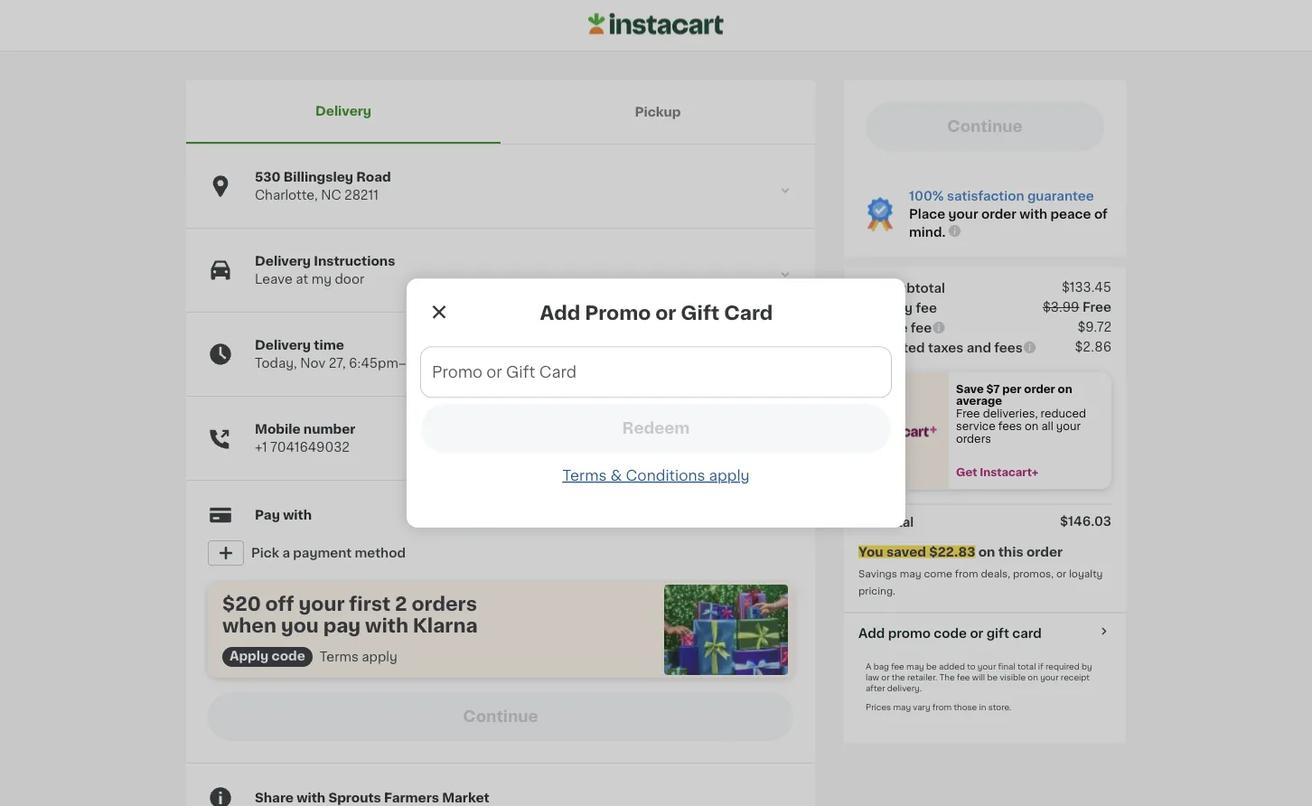 Task type: vqa. For each thing, say whether or not it's contained in the screenshot.
$9.99 ELEMENT
no



Task type: locate. For each thing, give the bounding box(es) containing it.
0 vertical spatial free
[[1083, 301, 1112, 313]]

deals,
[[981, 569, 1011, 579]]

road
[[356, 171, 391, 183]]

$9.72
[[1078, 320, 1112, 333]]

retailer.
[[907, 673, 938, 681]]

conditions
[[626, 468, 705, 483]]

promos,
[[1013, 569, 1054, 579]]

order right per
[[1024, 384, 1055, 394]]

home image
[[588, 10, 724, 38]]

sprouts
[[328, 792, 381, 804]]

promo
[[888, 627, 931, 639]]

0 vertical spatial be
[[926, 663, 937, 671]]

0 vertical spatial add
[[540, 304, 580, 322]]

vary
[[913, 703, 931, 711]]

free
[[1083, 301, 1112, 313], [956, 408, 980, 419]]

may down saved on the bottom
[[900, 569, 922, 579]]

on
[[1058, 384, 1073, 394], [1025, 421, 1039, 431], [979, 545, 996, 558], [1028, 673, 1038, 681]]

apply
[[709, 468, 750, 483], [362, 651, 397, 663]]

savings may come from deals, promos, or loyalty pricing.
[[859, 569, 1106, 596]]

on down 'total'
[[1028, 673, 1038, 681]]

nov
[[300, 357, 325, 370]]

add promo code or gift card
[[859, 627, 1042, 639]]

or left "gift"
[[970, 627, 984, 639]]

code up added
[[934, 627, 967, 639]]

add promo code or gift card button
[[859, 624, 1042, 642]]

1 horizontal spatial terms
[[563, 468, 607, 483]]

instacart+
[[980, 467, 1039, 478]]

$7
[[987, 384, 1000, 394]]

klarna
[[413, 616, 478, 635]]

orders up klarna
[[412, 594, 477, 613]]

may for come
[[900, 569, 922, 579]]

$2.86
[[1075, 340, 1112, 353]]

may inside a bag fee may be added to your final total if required by law or the retailer. the fee will be visible on your receipt after delivery.
[[907, 663, 924, 671]]

free up service
[[956, 408, 980, 419]]

with right pay
[[283, 509, 312, 522]]

satisfaction
[[947, 190, 1024, 202]]

0 horizontal spatial add
[[540, 304, 580, 322]]

delivery inside delivery time today, nov 27, 6:45pm–7:45pm
[[255, 339, 311, 352]]

with down guarantee
[[1020, 208, 1048, 221]]

and
[[967, 341, 991, 354]]

$3.99 free
[[1043, 301, 1112, 313]]

free up $9.72
[[1083, 301, 1112, 313]]

fee up the
[[891, 663, 905, 671]]

you
[[281, 616, 319, 635]]

delivery.
[[887, 684, 922, 692]]

delivery up today,
[[255, 339, 311, 352]]

order down the 100% satisfaction guarantee
[[982, 208, 1017, 221]]

0 vertical spatial orders
[[956, 433, 991, 444]]

7041649032
[[270, 441, 350, 454]]

delivery up billingsley
[[315, 105, 372, 117]]

add up a
[[859, 627, 885, 639]]

deliveries,
[[983, 408, 1038, 419]]

when
[[222, 616, 277, 635]]

1 horizontal spatial from
[[955, 569, 979, 579]]

be right will
[[987, 673, 998, 681]]

order up promos,
[[1027, 545, 1063, 558]]

1 vertical spatial code
[[272, 650, 305, 662]]

from right the vary
[[933, 703, 952, 711]]

if
[[1038, 663, 1044, 671]]

be up the retailer.
[[926, 663, 937, 671]]

service fee
[[859, 321, 932, 334]]

1 vertical spatial add
[[859, 627, 885, 639]]

terms for terms apply
[[320, 651, 359, 663]]

from down the you saved $22.83 on this order
[[955, 569, 979, 579]]

0 vertical spatial from
[[955, 569, 979, 579]]

2 vertical spatial may
[[893, 703, 911, 711]]

estimated taxes and fees
[[859, 341, 1023, 354]]

with down 2
[[365, 616, 408, 635]]

instructions
[[314, 255, 395, 268]]

a
[[282, 547, 290, 559]]

fees down deliveries,
[[999, 421, 1022, 431]]

from inside savings may come from deals, promos, or loyalty pricing.
[[955, 569, 979, 579]]

1 vertical spatial may
[[907, 663, 924, 671]]

this
[[998, 545, 1024, 558]]

on inside a bag fee may be added to your final total if required by law or the retailer. the fee will be visible on your receipt after delivery.
[[1028, 673, 1038, 681]]

store.
[[989, 703, 1012, 711]]

your up pay
[[299, 594, 345, 613]]

free inside save $7 per order on average free deliveries, reduced service fees on all your orders
[[956, 408, 980, 419]]

orders inside $20 off your first 2 orders when you pay with klarna
[[412, 594, 477, 613]]

100%
[[909, 190, 944, 202]]

0 vertical spatial code
[[934, 627, 967, 639]]

your down if
[[1040, 673, 1059, 681]]

apply down $20 off your first 2 orders when you pay with klarna
[[362, 651, 397, 663]]

add
[[540, 304, 580, 322], [859, 627, 885, 639]]

subtotal
[[891, 282, 945, 294]]

estimated
[[859, 341, 925, 354]]

0 horizontal spatial orders
[[412, 594, 477, 613]]

by
[[1082, 663, 1092, 671]]

order
[[982, 208, 1017, 221], [1024, 384, 1055, 394], [1027, 545, 1063, 558]]

0 horizontal spatial be
[[926, 663, 937, 671]]

code down you
[[272, 650, 305, 662]]

off
[[265, 594, 294, 613]]

1 horizontal spatial add
[[859, 627, 885, 639]]

service
[[859, 321, 908, 334]]

add inside redeem promo code 'dialog'
[[540, 304, 580, 322]]

on up deals,
[[979, 545, 996, 558]]

terms inside redeem promo code 'dialog'
[[563, 468, 607, 483]]

terms down pay
[[320, 651, 359, 663]]

terms & conditions apply
[[563, 468, 750, 483]]

1 vertical spatial orders
[[412, 594, 477, 613]]

1 horizontal spatial orders
[[956, 433, 991, 444]]

or left gift
[[655, 304, 676, 322]]

my
[[312, 273, 332, 286]]

0 horizontal spatial from
[[933, 703, 952, 711]]

or down bag
[[882, 673, 890, 681]]

add left promo
[[540, 304, 580, 322]]

0 horizontal spatial free
[[956, 408, 980, 419]]

0 horizontal spatial terms
[[320, 651, 359, 663]]

delivery inside delivery instructions leave at my door
[[255, 255, 311, 268]]

mobile
[[255, 423, 301, 436]]

1 horizontal spatial code
[[934, 627, 967, 639]]

1 horizontal spatial apply
[[709, 468, 750, 483]]

to
[[967, 663, 976, 671]]

0 vertical spatial terms
[[563, 468, 607, 483]]

your up more info about 100% satisfaction guarantee image
[[949, 208, 978, 221]]

your down "reduced" on the right bottom of page
[[1056, 421, 1081, 431]]

apply right 'conditions'
[[709, 468, 750, 483]]

reduced
[[1041, 408, 1086, 419]]

mind.
[[909, 226, 946, 239]]

method
[[355, 547, 406, 559]]

may down the delivery.
[[893, 703, 911, 711]]

0 vertical spatial apply
[[709, 468, 750, 483]]

or left loyalty
[[1056, 569, 1067, 579]]

1 vertical spatial terms
[[320, 651, 359, 663]]

fee down to
[[957, 673, 970, 681]]

orders down service
[[956, 433, 991, 444]]

all
[[1042, 421, 1054, 431]]

may up the retailer.
[[907, 663, 924, 671]]

guarantee
[[1028, 190, 1094, 202]]

loyalty
[[1069, 569, 1103, 579]]

1 vertical spatial free
[[956, 408, 980, 419]]

1 vertical spatial order
[[1024, 384, 1055, 394]]

with
[[1020, 208, 1048, 221], [283, 509, 312, 522], [365, 616, 408, 635], [297, 792, 325, 804]]

add inside button
[[859, 627, 885, 639]]

from for those
[[933, 703, 952, 711]]

apply
[[230, 650, 269, 662]]

in
[[979, 703, 987, 711]]

more info about 100% satisfaction guarantee image
[[948, 224, 962, 238]]

1 vertical spatial from
[[933, 703, 952, 711]]

0 horizontal spatial apply
[[362, 651, 397, 663]]

fees right the and
[[994, 341, 1023, 354]]

0 vertical spatial may
[[900, 569, 922, 579]]

0 vertical spatial order
[[982, 208, 1017, 221]]

delivery for delivery instructions leave at my door
[[255, 255, 311, 268]]

delivery up leave
[[255, 255, 311, 268]]

fee up estimated taxes and fees
[[911, 321, 932, 334]]

1 vertical spatial fees
[[999, 421, 1022, 431]]

fees inside save $7 per order on average free deliveries, reduced service fees on all your orders
[[999, 421, 1022, 431]]

may
[[900, 569, 922, 579], [907, 663, 924, 671], [893, 703, 911, 711]]

may inside savings may come from deals, promos, or loyalty pricing.
[[900, 569, 922, 579]]

delivery up service
[[859, 301, 913, 314]]

0 horizontal spatial code
[[272, 650, 305, 662]]

terms left &
[[563, 468, 607, 483]]

item subtotal
[[859, 282, 945, 294]]

100% satisfaction guarantee
[[909, 190, 1094, 202]]

delivery inside button
[[315, 105, 372, 117]]

your up will
[[978, 663, 996, 671]]

1 vertical spatial be
[[987, 673, 998, 681]]



Task type: describe. For each thing, give the bounding box(es) containing it.
or inside redeem promo code 'dialog'
[[655, 304, 676, 322]]

added
[[939, 663, 965, 671]]

savings
[[859, 569, 897, 579]]

order inside save $7 per order on average free deliveries, reduced service fees on all your orders
[[1024, 384, 1055, 394]]

gift
[[987, 627, 1009, 639]]

item
[[859, 282, 888, 294]]

per
[[1003, 384, 1022, 394]]

place your order with peace of mind.
[[909, 208, 1108, 239]]

terms & conditions apply link
[[563, 468, 750, 483]]

pay
[[323, 616, 361, 635]]

pay with
[[255, 509, 312, 522]]

gift
[[681, 304, 720, 322]]

28211
[[344, 189, 379, 202]]

pick a payment method button
[[208, 535, 794, 571]]

promo
[[585, 304, 651, 322]]

service
[[956, 421, 996, 431]]

you
[[859, 545, 884, 558]]

$20
[[222, 594, 261, 613]]

place
[[909, 208, 946, 221]]

billingsley
[[284, 171, 353, 183]]

530
[[255, 171, 281, 183]]

add promo or gift card
[[540, 304, 773, 322]]

saved
[[887, 545, 926, 558]]

with inside place your order with peace of mind.
[[1020, 208, 1048, 221]]

code inside button
[[934, 627, 967, 639]]

the
[[940, 673, 955, 681]]

delivery for delivery
[[315, 105, 372, 117]]

on up "reduced" on the right bottom of page
[[1058, 384, 1073, 394]]

+1
[[255, 441, 267, 454]]

$22.83
[[929, 545, 976, 558]]

required
[[1046, 663, 1080, 671]]

market
[[442, 792, 490, 804]]

fee down "subtotal"
[[916, 301, 937, 314]]

payment
[[293, 547, 352, 559]]

your inside $20 off your first 2 orders when you pay with klarna
[[299, 594, 345, 613]]

the
[[892, 673, 905, 681]]

or inside savings may come from deals, promos, or loyalty pricing.
[[1056, 569, 1067, 579]]

pick a payment method
[[251, 547, 406, 559]]

or inside button
[[970, 627, 984, 639]]

of
[[1094, 208, 1108, 221]]

after
[[866, 684, 885, 692]]

1 horizontal spatial be
[[987, 673, 998, 681]]

average
[[956, 396, 1002, 406]]

card
[[1012, 627, 1042, 639]]

apply inside redeem promo code 'dialog'
[[709, 468, 750, 483]]

$20 off your first 2 orders when you pay with klarna
[[222, 594, 478, 635]]

redeem promo code dialog
[[407, 279, 906, 528]]

total
[[1018, 663, 1036, 671]]

will
[[972, 673, 985, 681]]

2 vertical spatial order
[[1027, 545, 1063, 558]]

card
[[724, 304, 773, 322]]

2
[[395, 594, 407, 613]]

mobile number +1 7041649032
[[255, 423, 356, 454]]

today,
[[255, 357, 297, 370]]

pick
[[251, 547, 279, 559]]

peace
[[1051, 208, 1091, 221]]

pickup button
[[501, 80, 815, 144]]

or inside a bag fee may be added to your final total if required by law or the retailer. the fee will be visible on your receipt after delivery.
[[882, 673, 890, 681]]

6:45pm–7:45pm
[[349, 357, 454, 370]]

first
[[349, 594, 391, 613]]

farmers
[[384, 792, 439, 804]]

your inside save $7 per order on average free deliveries, reduced service fees on all your orders
[[1056, 421, 1081, 431]]

number
[[304, 423, 356, 436]]

530 billingsley road charlotte, nc 28211
[[255, 171, 391, 202]]

add for add promo or gift card
[[540, 304, 580, 322]]

Promo or Gift Card text field
[[421, 347, 891, 397]]

delivery for delivery time today, nov 27, 6:45pm–7:45pm
[[255, 339, 311, 352]]

add for add promo code or gift card
[[859, 627, 885, 639]]

terms apply
[[320, 651, 397, 663]]

law
[[866, 673, 879, 681]]

a bag fee may be added to your final total if required by law or the retailer. the fee will be visible on your receipt after delivery.
[[866, 663, 1092, 692]]

taxes
[[928, 341, 964, 354]]

those
[[954, 703, 977, 711]]

from for deals,
[[955, 569, 979, 579]]

share with sprouts farmers market
[[255, 792, 490, 804]]

nc
[[321, 189, 341, 202]]

terms for terms & conditions apply
[[563, 468, 607, 483]]

you saved $22.83 on this order
[[859, 545, 1063, 558]]

27,
[[329, 357, 346, 370]]

get instacart+ button
[[949, 466, 1112, 479]]

pay
[[255, 509, 280, 522]]

with right share at the bottom left of page
[[297, 792, 325, 804]]

delivery for delivery fee
[[859, 301, 913, 314]]

prices may vary from those in store.
[[866, 703, 1012, 711]]

your inside place your order with peace of mind.
[[949, 208, 978, 221]]

get
[[956, 467, 977, 478]]

save
[[956, 384, 984, 394]]

door
[[335, 273, 364, 286]]

delivery fee
[[859, 301, 937, 314]]

share
[[255, 792, 294, 804]]

a
[[866, 663, 872, 671]]

may for vary
[[893, 703, 911, 711]]

orders inside save $7 per order on average free deliveries, reduced service fees on all your orders
[[956, 433, 991, 444]]

come
[[924, 569, 953, 579]]

save $7 per order on average free deliveries, reduced service fees on all your orders
[[956, 384, 1089, 444]]

0 vertical spatial fees
[[994, 341, 1023, 354]]

with inside $20 off your first 2 orders when you pay with klarna
[[365, 616, 408, 635]]

$133.45
[[1062, 281, 1112, 293]]

order inside place your order with peace of mind.
[[982, 208, 1017, 221]]

delivery instructions leave at my door
[[255, 255, 395, 286]]

pickup
[[635, 106, 681, 118]]

time
[[314, 339, 344, 352]]

1 horizontal spatial free
[[1083, 301, 1112, 313]]

delivery button
[[186, 80, 501, 144]]

get instacart+
[[956, 467, 1039, 478]]

apply code
[[230, 650, 305, 662]]

on left the all
[[1025, 421, 1039, 431]]

1 vertical spatial apply
[[362, 651, 397, 663]]

$3.99
[[1043, 301, 1080, 313]]



